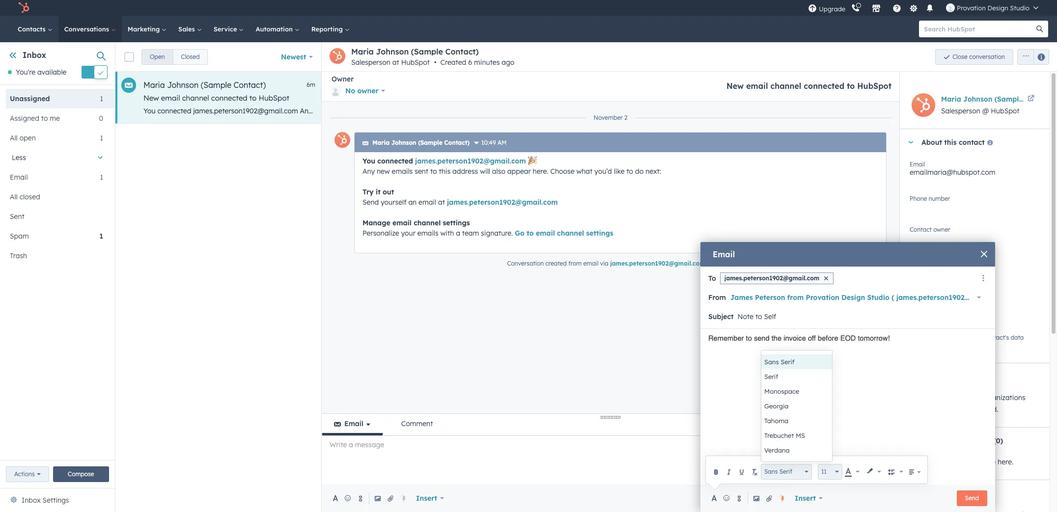 Task type: vqa. For each thing, say whether or not it's contained in the screenshot.
first "Account" from the top
no



Task type: locate. For each thing, give the bounding box(es) containing it.
1 horizontal spatial from
[[788, 293, 804, 302]]

send inside new email channel connected to hubspot you connected james.peterson1902@gmail.com any new emails sent to this address will also appear here. choose what you'd like to do next:  try it out send yourself an email at <a href = 'mailto:james.p
[[631, 107, 647, 115]]

2 send button from the left
[[957, 491, 988, 507]]

any inside new email channel connected to hubspot you connected james.peterson1902@gmail.com any new emails sent to this address will also appear here. choose what you'd like to do next:  try it out send yourself an email at <a href = 'mailto:james.p
[[300, 107, 312, 115]]

with inside manage email channel settings personalize your emails with a team signature. go to email channel settings
[[441, 229, 454, 238]]

hubspot inside new email channel connected to hubspot you connected james.peterson1902@gmail.com any new emails sent to this address will also appear here. choose what you'd like to do next:  try it out send yourself an email at <a href = 'mailto:james.p
[[259, 93, 289, 103]]

here. down 🎉
[[533, 167, 549, 176]]

calling icon button
[[848, 1, 864, 14]]

2 sans from the top
[[765, 468, 778, 476]]

conversations inside 'dropdown button'
[[943, 437, 992, 446]]

yourself up manage at top left
[[381, 198, 407, 207]]

upgrade image
[[808, 4, 817, 13]]

1 vertical spatial what
[[577, 167, 593, 176]]

before
[[818, 335, 839, 342]]

1 horizontal spatial insert
[[795, 494, 816, 503]]

all open
[[10, 134, 36, 143]]

close conversation
[[953, 53, 1005, 60]]

2 insert button from the left
[[789, 489, 829, 509]]

1 vertical spatial conversations
[[926, 458, 971, 467]]

inbox inside inbox settings link
[[22, 496, 41, 505]]

(sample
[[411, 47, 443, 57], [201, 80, 231, 90], [995, 95, 1023, 104], [418, 139, 443, 146]]

sans serif up "serif" button
[[765, 358, 795, 366]]

channel down closed button on the top left of the page
[[182, 93, 209, 103]]

studio inside popup button
[[1010, 4, 1030, 12]]

what inside you connected james.peterson1902@gmail.com 🎉 any new emails sent to this address will also appear here. choose what you'd like to do next:
[[577, 167, 593, 176]]

1 vertical spatial will
[[480, 167, 490, 176]]

11
[[822, 468, 827, 476]]

you'd inside new email channel connected to hubspot you connected james.peterson1902@gmail.com any new emails sent to this address will also appear here. choose what you'd like to do next:  try it out send yourself an email at <a href = 'mailto:james.p
[[532, 107, 550, 115]]

settings up 'via'
[[586, 229, 613, 238]]

like
[[551, 107, 562, 115], [614, 167, 625, 176]]

emails inside manage email channel settings personalize your emails with a team signature. go to email channel settings
[[418, 229, 439, 238]]

hubspot
[[401, 58, 430, 67], [858, 81, 892, 91], [259, 93, 289, 103], [991, 107, 1020, 115]]

james.peterson1902@gmail.com inside try it out send yourself an email at james.peterson1902@gmail.com
[[447, 198, 558, 207]]

it left 2
[[612, 107, 617, 115]]

new inside new email channel connected to hubspot you connected james.peterson1902@gmail.com any new emails sent to this address will also appear here. choose what you'd like to do next:  try it out send yourself an email at <a href = 'mailto:james.p
[[314, 107, 327, 115]]

the up associated
[[924, 394, 934, 403]]

serif down verdana on the bottom of page
[[780, 468, 793, 476]]

0 vertical spatial with
[[441, 229, 454, 238]]

1 vertical spatial sans
[[765, 468, 778, 476]]

am
[[498, 139, 507, 146]]

design up search hubspot search field
[[988, 4, 1009, 12]]

1 horizontal spatial address
[[453, 167, 478, 176]]

1 vertical spatial here.
[[533, 167, 549, 176]]

serif up "serif" button
[[781, 358, 795, 366]]

0 vertical spatial any
[[300, 107, 312, 115]]

contact owner no owner
[[910, 226, 951, 239]]

sans down verdana on the bottom of page
[[765, 468, 778, 476]]

do
[[573, 107, 581, 115], [635, 167, 644, 176]]

studio inside popup button
[[867, 293, 890, 302]]

james.peterson1902@gmail.com inside you connected james.peterson1902@gmail.com 🎉 any new emails sent to this address will also appear here. choose what you'd like to do next:
[[415, 157, 526, 166]]

closed
[[19, 193, 40, 202]]

1 vertical spatial sans serif
[[765, 468, 793, 476]]

(sample down closed button on the top left of the page
[[201, 80, 231, 90]]

reporting link
[[306, 16, 355, 42]]

maria johnson (sample contact) link
[[941, 93, 1055, 105]]

emails for you
[[392, 167, 413, 176]]

an inside try it out send yourself an email at james.peterson1902@gmail.com
[[409, 198, 417, 207]]

from right peterson
[[788, 293, 804, 302]]

1 horizontal spatial here.
[[533, 167, 549, 176]]

1 horizontal spatial any
[[363, 167, 375, 176]]

1 vertical spatial the
[[924, 394, 934, 403]]

minutes
[[474, 58, 500, 67]]

peterson
[[755, 293, 785, 302]]

(sample inside row
[[201, 80, 231, 90]]

salesperson left "@" in the right of the page
[[941, 107, 981, 115]]

1 vertical spatial emails
[[392, 167, 413, 176]]

this right about at the right of the page
[[945, 138, 957, 147]]

email inside the "email emailmaria@hubspot.com"
[[910, 161, 925, 168]]

0 horizontal spatial send button
[[846, 491, 877, 507]]

contact
[[959, 138, 985, 147]]

james peterson image
[[946, 3, 955, 12]]

1 horizontal spatial design
[[988, 4, 1009, 12]]

0 horizontal spatial no owner button
[[330, 84, 385, 98]]

see the businesses or organizations associated with this record.
[[910, 394, 1026, 414]]

menu
[[807, 0, 1046, 16]]

1 horizontal spatial emails
[[392, 167, 413, 176]]

2 vertical spatial emails
[[418, 229, 439, 238]]

send button for second insert popup button from the right
[[846, 491, 877, 507]]

maria inside maria johnson (sample contact) salesperson at hubspot • created 6 minutes ago
[[351, 47, 374, 57]]

new
[[314, 107, 327, 115], [377, 167, 390, 176]]

2 vertical spatial will
[[973, 458, 983, 467]]

menu containing provation design studio
[[807, 0, 1046, 16]]

sent inside new email channel connected to hubspot you connected james.peterson1902@gmail.com any new emails sent to this address will also appear here. choose what you'd like to do next:  try it out send yourself an email at <a href = 'mailto:james.p
[[352, 107, 366, 115]]

the right send
[[772, 335, 782, 342]]

2 horizontal spatial maria johnson (sample contact)
[[941, 95, 1055, 104]]

0 vertical spatial sent
[[352, 107, 366, 115]]

new for new email channel connected to hubspot you connected james.peterson1902@gmail.com any new emails sent to this address will also appear here. choose what you'd like to do next:  try it out send yourself an email at <a href = 'mailto:james.p
[[143, 93, 159, 103]]

1 vertical spatial address
[[453, 167, 478, 176]]

spam
[[10, 232, 29, 241]]

contacts link
[[12, 16, 58, 42]]

you're available image
[[8, 70, 12, 74]]

help image
[[893, 4, 902, 13]]

0 horizontal spatial salesperson
[[351, 58, 391, 67]]

0 vertical spatial it
[[612, 107, 617, 115]]

less
[[12, 153, 26, 162]]

0 horizontal spatial insert button
[[410, 489, 451, 509]]

no owner
[[345, 86, 379, 95]]

design
[[988, 4, 1009, 12], [842, 293, 865, 302]]

0 vertical spatial maria johnson (sample contact)
[[143, 80, 266, 90]]

1 sans from the top
[[765, 358, 779, 366]]

1 horizontal spatial at
[[438, 198, 445, 207]]

0 horizontal spatial with
[[441, 229, 454, 238]]

any inside you connected james.peterson1902@gmail.com 🎉 any new emails sent to this address will also appear here. choose what you'd like to do next:
[[363, 167, 375, 176]]

try
[[601, 107, 610, 115], [363, 188, 374, 197]]

0 horizontal spatial it
[[376, 188, 381, 197]]

1 horizontal spatial next:
[[646, 167, 661, 176]]

1 horizontal spatial send button
[[957, 491, 988, 507]]

no down owner
[[345, 86, 355, 95]]

no inside contact owner no owner
[[910, 230, 920, 239]]

1 horizontal spatial it
[[612, 107, 617, 115]]

yourself inside new email channel connected to hubspot you connected james.peterson1902@gmail.com any new emails sent to this address will also appear here. choose what you'd like to do next:  try it out send yourself an email at <a href = 'mailto:james.p
[[649, 107, 675, 115]]

you're available
[[16, 68, 67, 77]]

0 vertical spatial from
[[569, 260, 582, 267]]

studio left (
[[867, 293, 890, 302]]

1 insert button from the left
[[410, 489, 451, 509]]

no down phone
[[910, 230, 920, 239]]

with down businesses
[[947, 405, 961, 414]]

verdana
[[765, 447, 790, 455]]

go to email channel settings link
[[515, 229, 613, 238]]

0 horizontal spatial you'd
[[532, 107, 550, 115]]

sales
[[178, 25, 197, 33]]

next: inside you connected james.peterson1902@gmail.com 🎉 any new emails sent to this address will also appear here. choose what you'd like to do next:
[[646, 167, 661, 176]]

here. up more info icon
[[470, 107, 486, 115]]

email
[[910, 161, 925, 168], [10, 173, 28, 182], [713, 250, 735, 259], [344, 420, 363, 428]]

group down search image
[[1014, 49, 1050, 65]]

studio up search hubspot search field
[[1010, 4, 1030, 12]]

inbox up you're available
[[23, 50, 46, 60]]

0 vertical spatial next:
[[583, 107, 599, 115]]

0 horizontal spatial maria johnson (sample contact)
[[143, 80, 266, 90]]

channel for manage email channel settings personalize your emails with a team signature. go to email channel settings
[[414, 219, 441, 227]]

salesperson @ hubspot
[[941, 107, 1020, 115]]

1 vertical spatial no owner button
[[910, 225, 1040, 241]]

sans inside dropdown button
[[765, 468, 778, 476]]

hubspot link
[[12, 2, 37, 14]]

1 horizontal spatial you'd
[[595, 167, 612, 176]]

Phone number text field
[[910, 194, 1040, 213]]

list box containing sans serif
[[762, 351, 832, 462]]

1 vertical spatial try
[[363, 188, 374, 197]]

None text field
[[738, 307, 982, 327]]

0 vertical spatial an
[[677, 107, 685, 115]]

try up manage at top left
[[363, 188, 374, 197]]

)
[[1010, 293, 1012, 302]]

0 horizontal spatial try
[[363, 188, 374, 197]]

owner for no owner
[[357, 86, 379, 95]]

0 horizontal spatial will
[[418, 107, 428, 115]]

maria johnson (sample contact) salesperson at hubspot • created 6 minutes ago
[[351, 47, 515, 67]]

salesperson up no owner
[[351, 58, 391, 67]]

2 all from the top
[[10, 193, 18, 202]]

1 vertical spatial no
[[910, 230, 920, 239]]

1 sans serif from the top
[[765, 358, 795, 366]]

johnson inside maria johnson (sample contact) salesperson at hubspot • created 6 minutes ago
[[376, 47, 409, 57]]

new inside new email channel connected to hubspot you connected james.peterson1902@gmail.com any new emails sent to this address will also appear here. choose what you'd like to do next:  try it out send yourself an email at <a href = 'mailto:james.p
[[143, 93, 159, 103]]

group
[[142, 49, 208, 65], [1014, 49, 1050, 65], [886, 466, 906, 479]]

1 horizontal spatial an
[[677, 107, 685, 115]]

1 horizontal spatial provation
[[957, 4, 986, 12]]

insert for second insert popup button from the right
[[416, 494, 437, 503]]

monospace
[[765, 388, 799, 396]]

1 all from the top
[[10, 134, 18, 143]]

yourself right 2
[[649, 107, 675, 115]]

1 vertical spatial also
[[492, 167, 506, 176]]

list box
[[762, 351, 832, 462]]

1 vertical spatial do
[[635, 167, 644, 176]]

1 insert from the left
[[416, 494, 437, 503]]

try left 2
[[601, 107, 610, 115]]

1 horizontal spatial will
[[480, 167, 490, 176]]

main content containing maria johnson (sample contact)
[[115, 42, 1057, 512]]

1 horizontal spatial studio
[[1010, 4, 1030, 12]]

connected
[[804, 81, 845, 91], [211, 93, 247, 103], [157, 107, 191, 115], [378, 157, 413, 166]]

yourself inside try it out send yourself an email at james.peterson1902@gmail.com
[[381, 198, 407, 207]]

provation down close image
[[806, 293, 840, 302]]

appear down 🎉
[[507, 167, 531, 176]]

settings up a
[[443, 219, 470, 227]]

from inside james peterson from provation design studio ( james.peterson1902@gmail.com ) popup button
[[788, 293, 804, 302]]

choose inside you connected james.peterson1902@gmail.com 🎉 any new emails sent to this address will also appear here. choose what you'd like to do next:
[[551, 167, 575, 176]]

=
[[740, 107, 744, 115]]

james.peterson1902@gmail.com inside new email channel connected to hubspot you connected james.peterson1902@gmail.com any new emails sent to this address will also appear here. choose what you'd like to do next:  try it out send yourself an email at <a href = 'mailto:james.p
[[193, 107, 298, 115]]

all left closed
[[10, 193, 18, 202]]

emails inside you connected james.peterson1902@gmail.com 🎉 any new emails sent to this address will also appear here. choose what you'd like to do next:
[[392, 167, 413, 176]]

1 send button from the left
[[846, 491, 877, 507]]

0 vertical spatial inbox
[[23, 50, 46, 60]]

with left a
[[441, 229, 454, 238]]

send
[[754, 335, 770, 342]]

inbox left settings
[[22, 496, 41, 505]]

processing
[[953, 334, 983, 341]]

service
[[214, 25, 239, 33]]

1 horizontal spatial choose
[[551, 167, 575, 176]]

also down am
[[492, 167, 506, 176]]

james peterson from provation design studio ( james.peterson1902@gmail.com )
[[731, 293, 1012, 302]]

this inside see the businesses or organizations associated with this record.
[[963, 405, 974, 414]]

this up try it out send yourself an email at james.peterson1902@gmail.com
[[439, 167, 451, 176]]

no owner button up close icon
[[910, 225, 1040, 241]]

1 for email
[[100, 173, 103, 182]]

11 button
[[818, 464, 843, 480]]

calling icon image
[[852, 4, 860, 13]]

conversations for past
[[926, 458, 971, 467]]

send button for 2nd insert popup button
[[957, 491, 988, 507]]

provation inside popup button
[[957, 4, 986, 12]]

conversations up past conversations will live here.
[[943, 437, 992, 446]]

channel up the 'mailto:james.p
[[771, 81, 802, 91]]

appear down "created"
[[445, 107, 468, 115]]

group down 'sales'
[[142, 49, 208, 65]]

2 insert from the left
[[795, 494, 816, 503]]

appear
[[445, 107, 468, 115], [507, 167, 531, 176]]

2 horizontal spatial here.
[[998, 458, 1014, 467]]

james.peterson1902@gmail.com inside popup button
[[897, 293, 1007, 302]]

2 horizontal spatial group
[[1014, 49, 1050, 65]]

0 horizontal spatial provation
[[806, 293, 840, 302]]

(sample up •
[[411, 47, 443, 57]]

remember
[[709, 335, 744, 342]]

0 vertical spatial all
[[10, 134, 18, 143]]

10:49 am
[[482, 139, 507, 146]]

0
[[99, 114, 103, 123]]

do inside new email channel connected to hubspot you connected james.peterson1902@gmail.com any new emails sent to this address will also appear here. choose what you'd like to do next:  try it out send yourself an email at <a href = 'mailto:james.p
[[573, 107, 581, 115]]

an
[[677, 107, 685, 115], [409, 198, 417, 207]]

out inside new email channel connected to hubspot you connected james.peterson1902@gmail.com any new emails sent to this address will also appear here. choose what you'd like to do next:  try it out send yourself an email at <a href = 'mailto:james.p
[[619, 107, 629, 115]]

address
[[390, 107, 416, 115], [453, 167, 478, 176]]

2 horizontal spatial emails
[[418, 229, 439, 238]]

0 horizontal spatial next:
[[583, 107, 599, 115]]

0 horizontal spatial design
[[842, 293, 865, 302]]

it
[[612, 107, 617, 115], [376, 188, 381, 197]]

sans down send
[[765, 358, 779, 366]]

you
[[143, 107, 156, 115], [363, 157, 375, 166]]

the inside see the businesses or organizations associated with this record.
[[924, 394, 934, 403]]

basis
[[927, 334, 941, 341]]

sent down no owner
[[352, 107, 366, 115]]

contact) inside row
[[234, 80, 266, 90]]

here.
[[470, 107, 486, 115], [533, 167, 549, 176], [998, 458, 1014, 467]]

1 horizontal spatial what
[[577, 167, 593, 176]]

appear inside new email channel connected to hubspot you connected james.peterson1902@gmail.com any new emails sent to this address will also appear here. choose what you'd like to do next:  try it out send yourself an email at <a href = 'mailto:james.p
[[445, 107, 468, 115]]

sent up try it out send yourself an email at james.peterson1902@gmail.com
[[415, 167, 428, 176]]

0 horizontal spatial new
[[143, 93, 159, 103]]

an inside new email channel connected to hubspot you connected james.peterson1902@gmail.com any new emails sent to this address will also appear here. choose what you'd like to do next:  try it out send yourself an email at <a href = 'mailto:james.p
[[677, 107, 685, 115]]

you inside new email channel connected to hubspot you connected james.peterson1902@gmail.com any new emails sent to this address will also appear here. choose what you'd like to do next:  try it out send yourself an email at <a href = 'mailto:james.p
[[143, 107, 156, 115]]

0 horizontal spatial an
[[409, 198, 417, 207]]

0 horizontal spatial what
[[514, 107, 530, 115]]

0 vertical spatial you
[[143, 107, 156, 115]]

link opens in a new window image
[[707, 260, 713, 269], [707, 261, 713, 267]]

1 horizontal spatial insert button
[[789, 489, 829, 509]]

1 horizontal spatial the
[[924, 394, 934, 403]]

1 vertical spatial inbox
[[22, 496, 41, 505]]

1 horizontal spatial group
[[886, 466, 906, 479]]

conversations down other conversations (0)
[[926, 458, 971, 467]]

an up your
[[409, 198, 417, 207]]

out inside try it out send yourself an email at james.peterson1902@gmail.com
[[383, 188, 394, 197]]

contact) inside maria johnson (sample contact) salesperson at hubspot • created 6 minutes ago
[[445, 47, 479, 57]]

1 horizontal spatial out
[[619, 107, 629, 115]]

at inside new email channel connected to hubspot you connected james.peterson1902@gmail.com any new emails sent to this address will also appear here. choose what you'd like to do next:  try it out send yourself an email at <a href = 'mailto:james.p
[[707, 107, 714, 115]]

johnson inside row
[[167, 80, 199, 90]]

next:
[[583, 107, 599, 115], [646, 167, 661, 176]]

provation right james peterson icon
[[957, 4, 986, 12]]

like inside you connected james.peterson1902@gmail.com 🎉 any new emails sent to this address will also appear here. choose what you'd like to do next:
[[614, 167, 625, 176]]

1 for all open
[[100, 134, 103, 143]]

1 vertical spatial design
[[842, 293, 865, 302]]

2 sans serif from the top
[[765, 468, 793, 476]]

1 vertical spatial from
[[788, 293, 804, 302]]

0 horizontal spatial insert
[[416, 494, 437, 503]]

new down open button at the left of page
[[143, 93, 159, 103]]

yourself
[[649, 107, 675, 115], [381, 198, 407, 207]]

settings image
[[909, 4, 918, 13]]

inbox for inbox
[[23, 50, 46, 60]]

provation inside popup button
[[806, 293, 840, 302]]

past
[[910, 458, 924, 467]]

here. right live
[[998, 458, 1014, 467]]

marketplaces image
[[872, 4, 881, 13]]

via
[[600, 260, 609, 267]]

1 horizontal spatial new
[[377, 167, 390, 176]]

1 vertical spatial you
[[363, 157, 375, 166]]

at
[[393, 58, 399, 67], [707, 107, 714, 115], [438, 198, 445, 207]]

james.peterson1902@gmail.com link
[[415, 157, 526, 166], [447, 198, 558, 207], [610, 260, 714, 269]]

0 horizontal spatial also
[[430, 107, 443, 115]]

0 horizontal spatial choose
[[488, 107, 512, 115]]

number
[[929, 195, 950, 202]]

an left <a
[[677, 107, 685, 115]]

design inside popup button
[[988, 4, 1009, 12]]

conversations
[[943, 437, 992, 446], [926, 458, 971, 467]]

more info image
[[474, 141, 480, 146]]

0 horizontal spatial do
[[573, 107, 581, 115]]

see
[[910, 394, 922, 403]]

owner for contact owner no owner
[[934, 226, 951, 233]]

channel inside new email channel connected to hubspot you connected james.peterson1902@gmail.com any new emails sent to this address will also appear here. choose what you'd like to do next:  try it out send yourself an email at <a href = 'mailto:james.p
[[182, 93, 209, 103]]

to
[[847, 81, 855, 91], [250, 93, 257, 103], [368, 107, 375, 115], [564, 107, 571, 115], [41, 114, 48, 123], [430, 167, 437, 176], [627, 167, 633, 176], [527, 229, 534, 238], [746, 335, 752, 342]]

georgia
[[765, 402, 789, 410]]

also down •
[[430, 107, 443, 115]]

1 vertical spatial appear
[[507, 167, 531, 176]]

no owner button right 6m
[[330, 84, 385, 98]]

choose
[[488, 107, 512, 115], [551, 167, 575, 176]]

lifecycle
[[910, 273, 934, 280]]

it up manage at top left
[[376, 188, 381, 197]]

1 horizontal spatial like
[[614, 167, 625, 176]]

1 horizontal spatial no
[[910, 230, 920, 239]]

phone
[[910, 195, 927, 202]]

1 horizontal spatial with
[[947, 405, 961, 414]]

main content
[[115, 42, 1057, 512]]

inbox settings
[[22, 496, 69, 505]]

all left open
[[10, 134, 18, 143]]

all inside all closed button
[[10, 193, 18, 202]]

out
[[619, 107, 629, 115], [383, 188, 394, 197]]

0 vertical spatial you'd
[[532, 107, 550, 115]]

1 vertical spatial maria johnson (sample contact)
[[941, 95, 1055, 104]]

this down or
[[963, 405, 974, 414]]

manage
[[363, 219, 390, 227]]

serif up "monospace"
[[765, 373, 778, 381]]

1 horizontal spatial try
[[601, 107, 610, 115]]

do inside you connected james.peterson1902@gmail.com 🎉 any new emails sent to this address will also appear here. choose what you'd like to do next:
[[635, 167, 644, 176]]

new up href
[[727, 81, 744, 91]]

1 vertical spatial new
[[377, 167, 390, 176]]

email from maria johnson (sample contact) with subject new email channel connected to hubspot row
[[115, 72, 795, 124]]

0 vertical spatial no
[[345, 86, 355, 95]]

1 vertical spatial yourself
[[381, 198, 407, 207]]

0 vertical spatial sans
[[765, 358, 779, 366]]

from
[[569, 260, 582, 267], [788, 293, 804, 302]]

this
[[376, 107, 388, 115], [945, 138, 957, 147], [439, 167, 451, 176], [963, 405, 974, 414]]

verdana button
[[762, 443, 832, 458]]

1 vertical spatial it
[[376, 188, 381, 197]]

also inside you connected james.peterson1902@gmail.com 🎉 any new emails sent to this address will also appear here. choose what you'd like to do next:
[[492, 167, 506, 176]]

this down no owner
[[376, 107, 388, 115]]

1 vertical spatial salesperson
[[941, 107, 981, 115]]

Last contacted text field
[[910, 252, 1040, 267]]

0 vertical spatial new
[[727, 81, 744, 91]]

email emailmaria@hubspot.com
[[910, 161, 996, 177]]

1 vertical spatial any
[[363, 167, 375, 176]]

notifications button
[[922, 0, 939, 16]]

6
[[468, 58, 472, 67]]

group left 'past'
[[886, 466, 906, 479]]

1 vertical spatial an
[[409, 198, 417, 207]]

other conversations (0) button
[[900, 428, 1040, 455]]

channel up your
[[414, 219, 441, 227]]

from right created
[[569, 260, 582, 267]]

sans serif button
[[761, 464, 812, 480]]

sans serif down verdana on the bottom of page
[[765, 468, 793, 476]]

0 horizontal spatial studio
[[867, 293, 890, 302]]

design left (
[[842, 293, 865, 302]]

emails for manage
[[418, 229, 439, 238]]



Task type: describe. For each thing, give the bounding box(es) containing it.
comment button
[[389, 414, 445, 436]]

salesperson inside maria johnson (sample contact) salesperson at hubspot • created 6 minutes ago
[[351, 58, 391, 67]]

with inside see the businesses or organizations associated with this record.
[[947, 405, 961, 414]]

hubspot inside maria johnson (sample contact) salesperson at hubspot • created 6 minutes ago
[[401, 58, 430, 67]]

from for provation
[[788, 293, 804, 302]]

emails inside new email channel connected to hubspot you connected james.peterson1902@gmail.com any new emails sent to this address will also appear here. choose what you'd like to do next:  try it out send yourself an email at <a href = 'mailto:james.p
[[329, 107, 350, 115]]

channel for new email channel connected to hubspot you connected james.peterson1902@gmail.com any new emails sent to this address will also appear here. choose what you'd like to do next:  try it out send yourself an email at <a href = 'mailto:james.p
[[182, 93, 209, 103]]

ago
[[502, 58, 515, 67]]

caret image
[[908, 141, 914, 144]]

new for new email channel connected to hubspot
[[727, 81, 744, 91]]

this inside new email channel connected to hubspot you connected james.peterson1902@gmail.com any new emails sent to this address will also appear here. choose what you'd like to do next:  try it out send yourself an email at <a href = 'mailto:james.p
[[376, 107, 388, 115]]

choose inside new email channel connected to hubspot you connected james.peterson1902@gmail.com any new emails sent to this address will also appear here. choose what you'd like to do next:  try it out send yourself an email at <a href = 'mailto:james.p
[[488, 107, 512, 115]]

send inside group
[[855, 495, 869, 502]]

insert for 2nd insert popup button
[[795, 494, 816, 503]]

1 for spam
[[99, 232, 103, 241]]

it inside new email channel connected to hubspot you connected james.peterson1902@gmail.com any new emails sent to this address will also appear here. choose what you'd like to do next:  try it out send yourself an email at <a href = 'mailto:james.p
[[612, 107, 617, 115]]

here. inside new email channel connected to hubspot you connected james.peterson1902@gmail.com any new emails sent to this address will also appear here. choose what you'd like to do next:  try it out send yourself an email at <a href = 'mailto:james.p
[[470, 107, 486, 115]]

•
[[434, 58, 437, 67]]

(sample inside maria johnson (sample contact) salesperson at hubspot • created 6 minutes ago
[[411, 47, 443, 57]]

2 vertical spatial here.
[[998, 458, 1014, 467]]

comment
[[401, 420, 433, 428]]

close image
[[981, 251, 988, 257]]

assigned
[[10, 114, 39, 123]]

lifecycle stage
[[910, 273, 951, 280]]

serif button
[[762, 369, 832, 384]]

at inside maria johnson (sample contact) salesperson at hubspot • created 6 minutes ago
[[393, 58, 399, 67]]

you inside you connected james.peterson1902@gmail.com 🎉 any new emails sent to this address will also appear here. choose what you'd like to do next:
[[363, 157, 375, 166]]

settings
[[43, 496, 69, 505]]

1 link opens in a new window image from the top
[[707, 260, 713, 269]]

other
[[922, 437, 941, 446]]

connected inside you connected james.peterson1902@gmail.com 🎉 any new emails sent to this address will also appear here. choose what you'd like to do next:
[[378, 157, 413, 166]]

conversation
[[969, 53, 1005, 60]]

inbox settings link
[[22, 495, 69, 507]]

legal basis for processing contact's data
[[910, 334, 1024, 341]]

maria johnson (sample contact) inside email from maria johnson (sample contact) with subject new email channel connected to hubspot row
[[143, 80, 266, 90]]

james peterson from provation design studio ( james.peterson1902@gmail.com ) button
[[730, 288, 1012, 308]]

associated
[[910, 405, 945, 414]]

businesses
[[936, 394, 971, 403]]

1 vertical spatial serif
[[765, 373, 778, 381]]

live
[[985, 458, 996, 467]]

contacts
[[18, 25, 48, 33]]

record.
[[976, 405, 999, 414]]

conversations link
[[58, 16, 122, 42]]

no inside popup button
[[345, 86, 355, 95]]

0 vertical spatial james.peterson1902@gmail.com link
[[415, 157, 526, 166]]

Open button
[[142, 49, 173, 65]]

compose
[[68, 471, 94, 478]]

1 for unassigned
[[100, 95, 103, 103]]

search button
[[1032, 21, 1049, 37]]

2 vertical spatial james.peterson1902@gmail.com link
[[610, 260, 714, 269]]

notifications image
[[926, 4, 935, 13]]

marketing link
[[122, 16, 172, 42]]

0 horizontal spatial settings
[[443, 219, 470, 227]]

personalize
[[363, 229, 399, 238]]

no owner button for owner
[[330, 84, 385, 98]]

no owner button for contact owner
[[910, 225, 1040, 241]]

owner
[[332, 75, 354, 84]]

from
[[709, 293, 726, 302]]

10:49
[[482, 139, 496, 146]]

reporting
[[311, 25, 345, 33]]

search image
[[1037, 26, 1044, 32]]

team
[[462, 229, 479, 238]]

next: inside new email channel connected to hubspot you connected james.peterson1902@gmail.com any new emails sent to this address will also appear here. choose what you'd like to do next:  try it out send yourself an email at <a href = 'mailto:james.p
[[583, 107, 599, 115]]

1 horizontal spatial maria johnson (sample contact)
[[372, 139, 470, 146]]

new inside you connected james.peterson1902@gmail.com 🎉 any new emails sent to this address will also appear here. choose what you'd like to do next:
[[377, 167, 390, 176]]

ms
[[796, 432, 805, 440]]

like inside new email channel connected to hubspot you connected james.peterson1902@gmail.com any new emails sent to this address will also appear here. choose what you'd like to do next:  try it out send yourself an email at <a href = 'mailto:james.p
[[551, 107, 562, 115]]

provation design studio button
[[940, 0, 1045, 16]]

email inside button
[[344, 420, 363, 428]]

november
[[594, 114, 623, 121]]

conversation
[[507, 260, 544, 267]]

conversations for other
[[943, 437, 992, 446]]

close conversation button
[[936, 49, 1014, 65]]

subject
[[709, 313, 734, 321]]

try inside try it out send yourself an email at james.peterson1902@gmail.com
[[363, 188, 374, 197]]

sans serif inside dropdown button
[[765, 468, 793, 476]]

your
[[401, 229, 416, 238]]

channel up 'conversation created from email via'
[[557, 229, 584, 238]]

2 horizontal spatial will
[[973, 458, 983, 467]]

open
[[150, 53, 165, 60]]

new email channel connected to hubspot you connected james.peterson1902@gmail.com any new emails sent to this address will also appear here. choose what you'd like to do next:  try it out send yourself an email at <a href = 'mailto:james.p
[[143, 93, 795, 115]]

newest button
[[275, 47, 319, 67]]

what inside new email channel connected to hubspot you connected james.peterson1902@gmail.com any new emails sent to this address will also appear here. choose what you'd like to do next:  try it out send yourself an email at <a href = 'mailto:james.p
[[514, 107, 530, 115]]

maria inside row
[[143, 80, 165, 90]]

(0)
[[994, 437, 1003, 446]]

will inside you connected james.peterson1902@gmail.com 🎉 any new emails sent to this address will also appear here. choose what you'd like to do next:
[[480, 167, 490, 176]]

sent button
[[6, 207, 103, 227]]

all for all open
[[10, 134, 18, 143]]

this inside dropdown button
[[945, 138, 957, 147]]

or
[[973, 394, 980, 403]]

compose button
[[53, 467, 109, 483]]

address inside you connected james.peterson1902@gmail.com 🎉 any new emails sent to this address will also appear here. choose what you'd like to do next:
[[453, 167, 478, 176]]

november 2
[[594, 114, 628, 121]]

upgrade
[[819, 5, 846, 13]]

trash button
[[6, 246, 103, 266]]

send inside try it out send yourself an email at james.peterson1902@gmail.com
[[363, 198, 379, 207]]

you'd inside you connected james.peterson1902@gmail.com 🎉 any new emails sent to this address will also appear here. choose what you'd like to do next:
[[595, 167, 612, 176]]

data
[[1011, 334, 1024, 341]]

(sample left more info icon
[[418, 139, 443, 146]]

new email channel connected to hubspot
[[727, 81, 892, 91]]

email button
[[322, 414, 383, 436]]

about this contact button
[[900, 129, 1040, 156]]

1 horizontal spatial salesperson
[[941, 107, 981, 115]]

go
[[515, 229, 525, 238]]

eod
[[841, 335, 856, 342]]

will inside new email channel connected to hubspot you connected james.peterson1902@gmail.com any new emails sent to this address will also appear here. choose what you'd like to do next:  try it out send yourself an email at <a href = 'mailto:james.p
[[418, 107, 428, 115]]

this inside you connected james.peterson1902@gmail.com 🎉 any new emails sent to this address will also appear here. choose what you'd like to do next:
[[439, 167, 451, 176]]

1 vertical spatial james.peterson1902@gmail.com link
[[447, 198, 558, 207]]

Closed button
[[173, 49, 208, 65]]

phone number
[[910, 195, 950, 202]]

lead
[[910, 284, 926, 293]]

href
[[725, 107, 738, 115]]

it inside try it out send yourself an email at james.peterson1902@gmail.com
[[376, 188, 381, 197]]

all for all closed
[[10, 193, 18, 202]]

stage
[[936, 273, 951, 280]]

hubspot image
[[18, 2, 29, 14]]

2 link opens in a new window image from the top
[[707, 261, 713, 267]]

0 vertical spatial the
[[772, 335, 782, 342]]

send group
[[846, 491, 892, 507]]

settings link
[[908, 3, 920, 13]]

inbox for inbox settings
[[22, 496, 41, 505]]

try it out send yourself an email at james.peterson1902@gmail.com
[[363, 188, 558, 207]]

2
[[624, 114, 628, 121]]

try inside new email channel connected to hubspot you connected james.peterson1902@gmail.com any new emails sent to this address will also appear here. choose what you'd like to do next:  try it out send yourself an email at <a href = 'mailto:james.p
[[601, 107, 610, 115]]

email inside try it out send yourself an email at james.peterson1902@gmail.com
[[419, 198, 436, 207]]

sans serif inside button
[[765, 358, 795, 366]]

channel for new email channel connected to hubspot
[[771, 81, 802, 91]]

(
[[892, 293, 894, 302]]

serif inside dropdown button
[[780, 468, 793, 476]]

open
[[19, 134, 36, 143]]

at inside try it out send yourself an email at james.peterson1902@gmail.com
[[438, 198, 445, 207]]

new email channel connected to hubspot heading
[[727, 81, 892, 91]]

appear inside you connected james.peterson1902@gmail.com 🎉 any new emails sent to this address will also appear here. choose what you'd like to do next:
[[507, 167, 531, 176]]

design inside popup button
[[842, 293, 865, 302]]

to
[[709, 274, 716, 283]]

monospace button
[[762, 384, 832, 399]]

sans inside button
[[765, 358, 779, 366]]

conversations
[[64, 25, 111, 33]]

1 vertical spatial settings
[[586, 229, 613, 238]]

sent inside you connected james.peterson1902@gmail.com 🎉 any new emails sent to this address will also appear here. choose what you'd like to do next:
[[415, 167, 428, 176]]

also inside new email channel connected to hubspot you connected james.peterson1902@gmail.com any new emails sent to this address will also appear here. choose what you'd like to do next:  try it out send yourself an email at <a href = 'mailto:james.p
[[430, 107, 443, 115]]

trebuchet
[[765, 432, 794, 440]]

6m
[[307, 81, 315, 88]]

0 vertical spatial serif
[[781, 358, 795, 366]]

Search HubSpot search field
[[919, 21, 1040, 37]]

here. inside you connected james.peterson1902@gmail.com 🎉 any new emails sent to this address will also appear here. choose what you'd like to do next:
[[533, 167, 549, 176]]

created
[[441, 58, 466, 67]]

marketplaces button
[[866, 0, 887, 16]]

signature.
[[481, 229, 513, 238]]

from for email
[[569, 260, 582, 267]]

group containing open
[[142, 49, 208, 65]]

ticket button
[[900, 481, 1040, 507]]

(sample up salesperson @ hubspot
[[995, 95, 1023, 104]]

tahoma
[[765, 417, 789, 425]]

🎉
[[528, 157, 537, 166]]

sales link
[[172, 16, 208, 42]]

automation
[[256, 25, 295, 33]]

address inside new email channel connected to hubspot you connected james.peterson1902@gmail.com any new emails sent to this address will also appear here. choose what you'd like to do next:  try it out send yourself an email at <a href = 'mailto:james.p
[[390, 107, 416, 115]]

to inside manage email channel settings personalize your emails with a team signature. go to email channel settings
[[527, 229, 534, 238]]

organizations
[[982, 394, 1026, 403]]

close image
[[825, 276, 829, 280]]

actions button
[[6, 467, 49, 483]]

<a
[[716, 107, 723, 115]]

trash
[[10, 252, 27, 261]]

lead button
[[910, 279, 1040, 295]]



